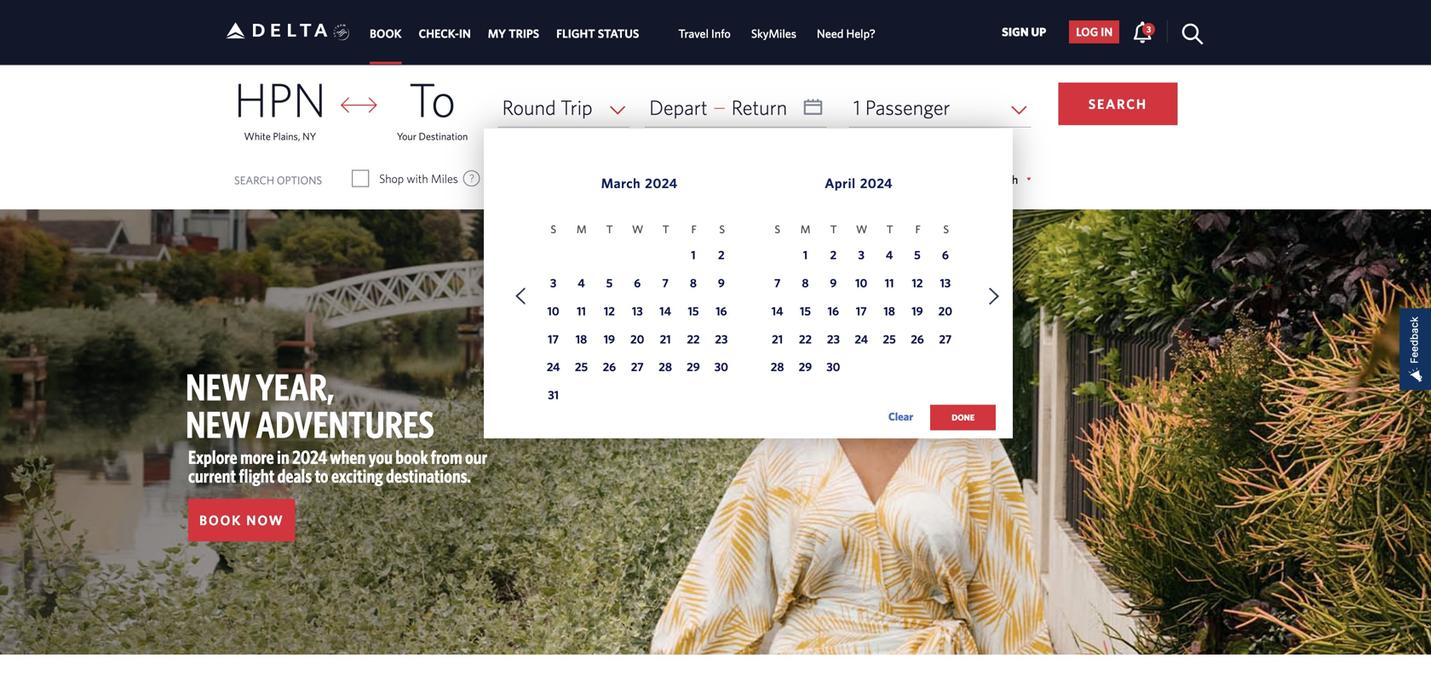 Task type: describe. For each thing, give the bounding box(es) containing it.
2 29 link from the left
[[794, 358, 817, 380]]

destinations.
[[386, 465, 471, 487]]

delta air lines image
[[226, 4, 328, 57]]

1 15 from the left
[[688, 304, 699, 318]]

1 vertical spatial 20 link
[[626, 330, 649, 352]]

deals
[[582, 17, 613, 31]]

4 s from the left
[[943, 223, 949, 236]]

&
[[1115, 17, 1123, 31]]

now
[[246, 512, 284, 528]]

1 vertical spatial 3
[[858, 248, 865, 262]]

Shop with Miles checkbox
[[353, 170, 368, 187]]

travel info
[[678, 26, 731, 40]]

14 for 2nd the 14 link from the left
[[772, 304, 783, 318]]

flights link
[[234, 11, 296, 37]]

1 horizontal spatial 6 link
[[934, 246, 957, 268]]

advanced
[[932, 173, 982, 187]]

need help?
[[817, 26, 876, 40]]

1 horizontal spatial 13 link
[[934, 274, 957, 296]]

1 horizontal spatial 19 link
[[906, 302, 929, 324]]

to
[[315, 465, 328, 487]]

check-in
[[419, 26, 471, 40]]

flight
[[556, 26, 595, 40]]

skyteam image
[[333, 6, 350, 59]]

new year, new adventures
[[186, 365, 434, 446]]

year,
[[256, 365, 334, 409]]

1 passenger
[[853, 95, 950, 119]]

flight status
[[556, 26, 639, 40]]

0 vertical spatial 3
[[1147, 24, 1151, 34]]

29 for 2nd 29 link
[[799, 360, 812, 374]]

1 vertical spatial 25 link
[[570, 358, 593, 380]]

explore
[[188, 446, 237, 468]]

2 horizontal spatial 3 link
[[1132, 20, 1155, 42]]

1 7 link from the left
[[654, 274, 677, 296]]

when
[[330, 446, 366, 468]]

m for april
[[801, 223, 811, 236]]

sign up link
[[995, 20, 1053, 43]]

depart
[[649, 95, 708, 119]]

check-in link
[[419, 18, 471, 49]]

13 for the leftmost 13 link
[[632, 304, 643, 318]]

0 horizontal spatial 18
[[576, 332, 587, 346]]

gift
[[949, 17, 969, 31]]

1 horizontal spatial 20 link
[[934, 302, 957, 324]]

w for april
[[856, 223, 868, 236]]

fares
[[589, 172, 614, 186]]

delta
[[802, 17, 831, 31]]

delta amex cards
[[802, 17, 903, 31]]

1 for april 2024
[[803, 248, 808, 262]]

0 vertical spatial 5 link
[[906, 246, 929, 268]]

book tab panel
[[0, 43, 1431, 449]]

march
[[601, 175, 641, 191]]

f for april 2024
[[915, 223, 921, 236]]

31
[[548, 388, 559, 402]]

27 for the bottommost 27 link
[[631, 360, 644, 374]]

log
[[1076, 25, 1098, 39]]

4 for leftmost 4 link
[[578, 276, 585, 290]]

refundable
[[531, 172, 586, 186]]

0 horizontal spatial 4 link
[[570, 274, 593, 296]]

2 t from the left
[[663, 223, 669, 236]]

1 cards from the left
[[871, 17, 903, 31]]

m for march
[[577, 223, 587, 236]]

1 horizontal spatial 10 link
[[850, 274, 873, 296]]

help?
[[846, 26, 876, 40]]

2024 inside explore more in 2024 when you book from our current flight deals to exciting destinations.
[[292, 446, 327, 468]]

passenger
[[865, 95, 950, 119]]

april 2024
[[825, 175, 893, 191]]

advanced search
[[932, 173, 1018, 187]]

2 21 link from the left
[[766, 330, 789, 352]]

ny
[[303, 130, 316, 142]]

car
[[465, 17, 485, 31]]

2 s from the left
[[719, 223, 725, 236]]

book link
[[370, 18, 402, 49]]

trip
[[561, 95, 593, 119]]

2 22 link from the left
[[794, 330, 817, 352]]

shop with miles
[[379, 172, 458, 186]]

book for book
[[370, 26, 402, 40]]

0 vertical spatial 10
[[855, 276, 868, 290]]

26 for 26 link to the top
[[911, 332, 924, 346]]

2 15 link from the left
[[794, 302, 817, 324]]

search options
[[234, 174, 322, 187]]

1 horizontal spatial 17 link
[[850, 302, 873, 324]]

1 21 link from the left
[[654, 330, 677, 352]]

bag
[[1090, 17, 1111, 31]]

skymiles link
[[751, 18, 797, 49]]

1 horizontal spatial 11
[[885, 276, 894, 290]]

1 9 link from the left
[[710, 274, 733, 296]]

info
[[711, 26, 731, 40]]

1 vertical spatial 6 link
[[626, 274, 649, 296]]

0 horizontal spatial 12 link
[[598, 302, 621, 324]]

0 vertical spatial 4 link
[[878, 246, 901, 268]]

a
[[454, 17, 462, 31]]

21 for second 21 link from the right
[[660, 332, 671, 346]]

shop
[[379, 172, 404, 186]]

0 horizontal spatial 10
[[547, 304, 559, 318]]

24 for leftmost 24 link
[[547, 360, 560, 374]]

2 23 link from the left
[[822, 330, 845, 352]]

1 vertical spatial 17
[[548, 332, 559, 346]]

check-
[[419, 26, 459, 40]]

rent
[[426, 17, 451, 31]]

0 horizontal spatial 19 link
[[598, 330, 621, 352]]

round trip
[[502, 95, 593, 119]]

2 23 from the left
[[827, 332, 840, 346]]

options
[[277, 174, 322, 187]]

22 for first 22 link from right
[[799, 332, 812, 346]]

to
[[409, 71, 456, 127]]

1 horizontal spatial 12
[[912, 276, 923, 290]]

clear button
[[888, 404, 913, 429]]

plains,
[[273, 130, 300, 142]]

3 s from the left
[[775, 223, 780, 236]]

my trips
[[488, 26, 539, 40]]

vacation deals link
[[506, 11, 613, 37]]

30 for first 30 'link' from the left
[[715, 360, 728, 374]]

delta amex cards link
[[773, 17, 903, 31]]

1 horizontal spatial 17
[[856, 304, 867, 318]]

vacation
[[531, 17, 579, 31]]

My dates are flexible checkbox
[[657, 170, 673, 187]]

rent a car
[[426, 17, 485, 31]]

calendar expanded, use arrow keys to select date application
[[484, 129, 1013, 449]]

1 horizontal spatial travel
[[1126, 17, 1159, 31]]

0 vertical spatial 25 link
[[878, 330, 901, 352]]

1 horizontal spatial 12 link
[[906, 274, 929, 296]]

round
[[502, 95, 556, 119]]

hpn
[[234, 71, 326, 127]]

6 for 6 link to the right
[[942, 248, 949, 262]]

amex
[[834, 17, 867, 31]]

need
[[817, 26, 844, 40]]

updated bag & travel fees link
[[1022, 17, 1188, 31]]

from
[[431, 446, 462, 468]]

destination
[[419, 130, 468, 142]]

13 for the right 13 link
[[940, 276, 951, 290]]

1 vertical spatial 27 link
[[626, 358, 649, 380]]

1 vertical spatial 3 link
[[850, 246, 873, 268]]

4 t from the left
[[887, 223, 893, 236]]

flight status link
[[556, 18, 639, 49]]

done
[[952, 413, 975, 423]]

0 horizontal spatial 24 link
[[542, 358, 565, 380]]

book for book now
[[199, 512, 242, 528]]

25 for the bottommost the 25 link
[[575, 360, 588, 374]]

1 vertical spatial 26 link
[[598, 358, 621, 380]]

20 for the rightmost 20 link
[[939, 304, 953, 318]]

done button
[[930, 405, 996, 431]]

hotels link
[[318, 11, 379, 37]]

1 vertical spatial 5
[[606, 276, 613, 290]]

20 for bottom 20 link
[[630, 332, 644, 346]]

0 horizontal spatial travel
[[678, 26, 709, 40]]

0 horizontal spatial 10 link
[[542, 302, 565, 324]]

1 horizontal spatial 27 link
[[934, 330, 957, 352]]

1 15 link from the left
[[682, 302, 705, 324]]

log in button
[[1069, 20, 1120, 43]]

1 vertical spatial 11
[[577, 304, 586, 318]]

0 horizontal spatial 11 link
[[570, 302, 593, 324]]

with
[[407, 172, 428, 186]]

in
[[459, 26, 471, 40]]

your
[[397, 130, 416, 142]]

24 for 24 link to the top
[[855, 332, 868, 346]]

3 t from the left
[[830, 223, 837, 236]]



Task type: vqa. For each thing, say whether or not it's contained in the screenshot.
the bottommost Can
no



Task type: locate. For each thing, give the bounding box(es) containing it.
1 horizontal spatial 23
[[827, 332, 840, 346]]

0 horizontal spatial 23 link
[[710, 330, 733, 352]]

0 vertical spatial 20 link
[[934, 302, 957, 324]]

travel right &
[[1126, 17, 1159, 31]]

0 horizontal spatial search
[[234, 174, 274, 187]]

1 horizontal spatial 29
[[799, 360, 812, 374]]

31 link
[[542, 386, 565, 408]]

0 horizontal spatial 6 link
[[626, 274, 649, 296]]

1 horizontal spatial 24
[[855, 332, 868, 346]]

0 vertical spatial 10 link
[[850, 274, 873, 296]]

1 horizontal spatial 29 link
[[794, 358, 817, 380]]

0 horizontal spatial 23
[[715, 332, 728, 346]]

8
[[690, 276, 697, 290], [802, 276, 809, 290]]

0 vertical spatial 25
[[883, 332, 896, 346]]

25 for top the 25 link
[[883, 332, 896, 346]]

0 horizontal spatial 16 link
[[710, 302, 733, 324]]

1 horizontal spatial 11 link
[[878, 274, 901, 296]]

2 21 from the left
[[772, 332, 783, 346]]

2 1 link from the left
[[794, 246, 817, 268]]

1 link for april 2024
[[794, 246, 817, 268]]

0 horizontal spatial m
[[577, 223, 587, 236]]

my
[[488, 26, 506, 40]]

2 9 link from the left
[[822, 274, 845, 296]]

2 for march 2024
[[718, 248, 725, 262]]

2 28 from the left
[[771, 360, 784, 374]]

tab list containing book
[[361, 0, 886, 64]]

explore more in 2024 when you book from our current flight deals to exciting destinations.
[[188, 446, 487, 487]]

0 horizontal spatial 3
[[550, 276, 557, 290]]

f for march 2024
[[691, 223, 697, 236]]

1 horizontal spatial 19
[[912, 304, 923, 318]]

adventures
[[256, 403, 434, 446]]

2024 for april 2024
[[860, 175, 893, 191]]

1 vertical spatial 12 link
[[598, 302, 621, 324]]

need help? link
[[817, 18, 876, 49]]

1 new from the top
[[186, 365, 250, 409]]

1 29 link from the left
[[682, 358, 705, 380]]

2 link for march 2024
[[710, 246, 733, 268]]

0 horizontal spatial 14
[[660, 304, 671, 318]]

1 22 from the left
[[687, 332, 700, 346]]

1 horizontal spatial 23 link
[[822, 330, 845, 352]]

0 horizontal spatial 17 link
[[542, 330, 565, 352]]

1 m from the left
[[577, 223, 587, 236]]

1 horizontal spatial 8 link
[[794, 274, 817, 296]]

1 2 link from the left
[[710, 246, 733, 268]]

2 7 from the left
[[774, 276, 781, 290]]

1 vertical spatial 18 link
[[570, 330, 593, 352]]

21 for 1st 21 link from the right
[[772, 332, 783, 346]]

1 vertical spatial 19
[[604, 332, 615, 346]]

20 link
[[934, 302, 957, 324], [626, 330, 649, 352]]

1 28 link from the left
[[654, 358, 677, 380]]

8 for 1st 8 link
[[690, 276, 697, 290]]

30 for second 30 'link'
[[827, 360, 840, 374]]

1 horizontal spatial 7 link
[[766, 274, 789, 296]]

15 link
[[682, 302, 705, 324], [794, 302, 817, 324]]

new
[[186, 365, 250, 409], [186, 403, 250, 446]]

search inside button
[[1089, 96, 1148, 112]]

white
[[244, 130, 271, 142]]

0 vertical spatial 12
[[912, 276, 923, 290]]

2 horizontal spatial 1
[[853, 95, 861, 119]]

0 horizontal spatial 15
[[688, 304, 699, 318]]

book now link
[[188, 499, 295, 542]]

log in
[[1076, 25, 1113, 39]]

deals
[[277, 465, 312, 487]]

11 link
[[878, 274, 901, 296], [570, 302, 593, 324]]

2024 for march 2024
[[645, 175, 678, 191]]

11
[[885, 276, 894, 290], [577, 304, 586, 318]]

13
[[940, 276, 951, 290], [632, 304, 643, 318]]

0 vertical spatial 18 link
[[878, 302, 901, 324]]

2 8 from the left
[[802, 276, 809, 290]]

29 for second 29 link from right
[[687, 360, 700, 374]]

21
[[660, 332, 671, 346], [772, 332, 783, 346]]

Round Trip field
[[498, 88, 630, 127]]

5
[[914, 248, 921, 262], [606, 276, 613, 290]]

0 horizontal spatial 24
[[547, 360, 560, 374]]

27
[[939, 332, 952, 346], [631, 360, 644, 374]]

hotels
[[343, 17, 379, 31]]

2 7 link from the left
[[766, 274, 789, 296]]

2 14 link from the left
[[766, 302, 789, 324]]

2 new from the top
[[186, 403, 250, 446]]

1 vertical spatial 13
[[632, 304, 643, 318]]

26 for the bottommost 26 link
[[603, 360, 616, 374]]

1 vertical spatial 5 link
[[598, 274, 621, 296]]

travel left info
[[678, 26, 709, 40]]

0 vertical spatial 11 link
[[878, 274, 901, 296]]

1 30 link from the left
[[710, 358, 733, 380]]

clear
[[888, 410, 913, 423]]

1 w from the left
[[632, 223, 643, 236]]

1 14 link from the left
[[654, 302, 677, 324]]

my trips link
[[488, 18, 539, 49]]

m
[[577, 223, 587, 236], [801, 223, 811, 236]]

2 28 link from the left
[[766, 358, 789, 380]]

advanced search link
[[932, 173, 1031, 187]]

None text field
[[645, 88, 827, 127]]

0 horizontal spatial 28 link
[[654, 358, 677, 380]]

1 23 from the left
[[715, 332, 728, 346]]

1 horizontal spatial 5 link
[[906, 246, 929, 268]]

28 link
[[654, 358, 677, 380], [766, 358, 789, 380]]

1 horizontal spatial 14
[[772, 304, 783, 318]]

t down april 2024
[[887, 223, 893, 236]]

1 28 from the left
[[659, 360, 672, 374]]

0 vertical spatial 18
[[884, 304, 895, 318]]

cards right amex
[[871, 17, 903, 31]]

14 link
[[654, 302, 677, 324], [766, 302, 789, 324]]

0 horizontal spatial 22 link
[[682, 330, 705, 352]]

search for search
[[1089, 96, 1148, 112]]

book
[[396, 446, 428, 468]]

1 horizontal spatial 16 link
[[822, 302, 845, 324]]

search for search options
[[234, 174, 274, 187]]

1 horizontal spatial 16
[[828, 304, 839, 318]]

flights
[[260, 17, 296, 31]]

0 horizontal spatial 28
[[659, 360, 672, 374]]

1 horizontal spatial 6
[[942, 248, 949, 262]]

26
[[911, 332, 924, 346], [603, 360, 616, 374]]

6 for the bottommost 6 link
[[634, 276, 641, 290]]

0 horizontal spatial w
[[632, 223, 643, 236]]

search down log in 'button'
[[1089, 96, 1148, 112]]

trips
[[509, 26, 539, 40]]

1 14 from the left
[[660, 304, 671, 318]]

1 9 from the left
[[718, 276, 725, 290]]

2 22 from the left
[[799, 332, 812, 346]]

0 horizontal spatial 29 link
[[682, 358, 705, 380]]

book left now
[[199, 512, 242, 528]]

0 horizontal spatial 12
[[604, 304, 615, 318]]

2 8 link from the left
[[794, 274, 817, 296]]

0 horizontal spatial 2024
[[292, 446, 327, 468]]

30
[[715, 360, 728, 374], [827, 360, 840, 374]]

1 horizontal spatial 24 link
[[850, 330, 873, 352]]

search down white
[[234, 174, 274, 187]]

1 vertical spatial 4 link
[[570, 274, 593, 296]]

cards right gift
[[972, 17, 1004, 31]]

7 for 1st 7 link from left
[[662, 276, 669, 290]]

1 horizontal spatial 21
[[772, 332, 783, 346]]

1 7 from the left
[[662, 276, 669, 290]]

14 for 2nd the 14 link from the right
[[660, 304, 671, 318]]

0 horizontal spatial 5 link
[[598, 274, 621, 296]]

0 horizontal spatial 8 link
[[682, 274, 705, 296]]

in
[[1101, 25, 1113, 39], [277, 446, 290, 468]]

1 f from the left
[[691, 223, 697, 236]]

0 vertical spatial 17 link
[[850, 302, 873, 324]]

flight
[[239, 465, 275, 487]]

1 horizontal spatial book
[[370, 26, 402, 40]]

vacation deals
[[531, 17, 613, 31]]

1 link for march 2024
[[682, 246, 705, 268]]

1 vertical spatial search
[[234, 174, 274, 187]]

travel info link
[[678, 18, 731, 49]]

1 inside 1 passenger field
[[853, 95, 861, 119]]

0 horizontal spatial 18 link
[[570, 330, 593, 352]]

return
[[732, 95, 787, 119]]

7 for first 7 link from the right
[[774, 276, 781, 290]]

2 30 link from the left
[[822, 358, 845, 380]]

0 vertical spatial 24 link
[[850, 330, 873, 352]]

0 vertical spatial 4
[[886, 248, 893, 262]]

1 horizontal spatial 30
[[827, 360, 840, 374]]

w for march
[[632, 223, 643, 236]]

2 14 from the left
[[772, 304, 783, 318]]

status
[[598, 26, 639, 40]]

9 link
[[710, 274, 733, 296], [822, 274, 845, 296]]

16 link
[[710, 302, 733, 324], [822, 302, 845, 324]]

1 16 link from the left
[[710, 302, 733, 324]]

skymiles
[[751, 26, 797, 40]]

1 30 from the left
[[715, 360, 728, 374]]

our
[[465, 446, 487, 468]]

1 s from the left
[[551, 223, 556, 236]]

1 horizontal spatial 28
[[771, 360, 784, 374]]

23
[[715, 332, 728, 346], [827, 332, 840, 346]]

t down april
[[830, 223, 837, 236]]

22 for first 22 link from the left
[[687, 332, 700, 346]]

current
[[188, 465, 236, 487]]

2024 left when
[[292, 446, 327, 468]]

0 horizontal spatial 7
[[662, 276, 669, 290]]

1 2 from the left
[[718, 248, 725, 262]]

none text field inside book tab panel
[[645, 88, 827, 127]]

9 for second 9 link from the right
[[718, 276, 725, 290]]

0 vertical spatial 6 link
[[934, 246, 957, 268]]

explore more in 2024 when you book from our current flight deals to exciting destinations. link
[[188, 446, 487, 487]]

1 horizontal spatial 2
[[830, 248, 837, 262]]

hpn white plains, ny
[[234, 71, 326, 142]]

1 horizontal spatial 25 link
[[878, 330, 901, 352]]

2 15 from the left
[[800, 304, 811, 318]]

in inside 'button'
[[1101, 25, 1113, 39]]

15
[[688, 304, 699, 318], [800, 304, 811, 318]]

1 23 link from the left
[[710, 330, 733, 352]]

1 1 link from the left
[[682, 246, 705, 268]]

27 for rightmost 27 link
[[939, 332, 952, 346]]

updated bag & travel fees
[[1039, 17, 1188, 31]]

29 link
[[682, 358, 705, 380], [794, 358, 817, 380]]

w down april 2024
[[856, 223, 868, 236]]

10
[[855, 276, 868, 290], [547, 304, 559, 318]]

0 horizontal spatial 5
[[606, 276, 613, 290]]

1 t from the left
[[606, 223, 613, 236]]

1 vertical spatial 25
[[575, 360, 588, 374]]

9 for first 9 link from right
[[830, 276, 837, 290]]

2 2 from the left
[[830, 248, 837, 262]]

2 2 link from the left
[[822, 246, 845, 268]]

0 horizontal spatial 6
[[634, 276, 641, 290]]

4 for topmost 4 link
[[886, 248, 893, 262]]

23 link
[[710, 330, 733, 352], [822, 330, 845, 352]]

27 link
[[934, 330, 957, 352], [626, 358, 649, 380]]

3
[[1147, 24, 1151, 34], [858, 248, 865, 262], [550, 276, 557, 290]]

t down my dates are flexible checkbox
[[663, 223, 669, 236]]

2 cards from the left
[[972, 17, 1004, 31]]

0 horizontal spatial 9 link
[[710, 274, 733, 296]]

march 2024
[[601, 175, 678, 191]]

14
[[660, 304, 671, 318], [772, 304, 783, 318]]

1 8 from the left
[[690, 276, 697, 290]]

1 8 link from the left
[[682, 274, 705, 296]]

2 link for april 2024
[[822, 246, 845, 268]]

1 vertical spatial 10 link
[[542, 302, 565, 324]]

1 22 link from the left
[[682, 330, 705, 352]]

0 horizontal spatial 21 link
[[654, 330, 677, 352]]

0 vertical spatial 27
[[939, 332, 952, 346]]

1 horizontal spatial 28 link
[[766, 358, 789, 380]]

w down march 2024
[[632, 223, 643, 236]]

you
[[369, 446, 393, 468]]

17
[[856, 304, 867, 318], [548, 332, 559, 346]]

updated
[[1039, 17, 1087, 31]]

1 horizontal spatial 1 link
[[794, 246, 817, 268]]

in inside explore more in 2024 when you book from our current flight deals to exciting destinations.
[[277, 446, 290, 468]]

22 link
[[682, 330, 705, 352], [794, 330, 817, 352]]

1 horizontal spatial 10
[[855, 276, 868, 290]]

16
[[716, 304, 727, 318], [828, 304, 839, 318]]

2 for april 2024
[[830, 248, 837, 262]]

2
[[718, 248, 725, 262], [830, 248, 837, 262]]

1 horizontal spatial 4 link
[[878, 246, 901, 268]]

24
[[855, 332, 868, 346], [547, 360, 560, 374]]

2 f from the left
[[915, 223, 921, 236]]

1 horizontal spatial 5
[[914, 248, 921, 262]]

gift cards
[[949, 17, 1004, 31]]

7 link
[[654, 274, 677, 296], [766, 274, 789, 296]]

0 vertical spatial 26 link
[[906, 330, 929, 352]]

2 16 link from the left
[[822, 302, 845, 324]]

30 link
[[710, 358, 733, 380], [822, 358, 845, 380]]

t down the march
[[606, 223, 613, 236]]

0 horizontal spatial 3 link
[[542, 274, 565, 296]]

0 vertical spatial 5
[[914, 248, 921, 262]]

19 for rightmost 19 link
[[912, 304, 923, 318]]

17 link
[[850, 302, 873, 324], [542, 330, 565, 352]]

search
[[1089, 96, 1148, 112], [234, 174, 274, 187]]

1 vertical spatial 17 link
[[542, 330, 565, 352]]

2 w from the left
[[856, 223, 868, 236]]

19 for 19 link to the left
[[604, 332, 615, 346]]

2 16 from the left
[[828, 304, 839, 318]]

2 29 from the left
[[799, 360, 812, 374]]

1 Passenger field
[[849, 88, 1031, 127]]

2024 right the march
[[645, 175, 678, 191]]

1 29 from the left
[[687, 360, 700, 374]]

6
[[942, 248, 949, 262], [634, 276, 641, 290]]

miles
[[431, 172, 458, 186]]

3 link
[[1132, 20, 1155, 42], [850, 246, 873, 268], [542, 274, 565, 296]]

2 horizontal spatial 3
[[1147, 24, 1151, 34]]

1 vertical spatial 18
[[576, 332, 587, 346]]

sign up
[[1002, 25, 1046, 39]]

2 9 from the left
[[830, 276, 837, 290]]

12 link
[[906, 274, 929, 296], [598, 302, 621, 324]]

0 horizontal spatial 26 link
[[598, 358, 621, 380]]

0 vertical spatial 3 link
[[1132, 20, 1155, 42]]

1 for march 2024
[[691, 248, 696, 262]]

book right skyteam image
[[370, 26, 402, 40]]

0 horizontal spatial 15 link
[[682, 302, 705, 324]]

2 m from the left
[[801, 223, 811, 236]]

1 vertical spatial 20
[[630, 332, 644, 346]]

2 30 from the left
[[827, 360, 840, 374]]

2024 right april
[[860, 175, 893, 191]]

1 16 from the left
[[716, 304, 727, 318]]

0 horizontal spatial 13 link
[[626, 302, 649, 324]]

1 21 from the left
[[660, 332, 671, 346]]

1 horizontal spatial f
[[915, 223, 921, 236]]

1 vertical spatial 13 link
[[626, 302, 649, 324]]

refundable fares
[[531, 172, 614, 186]]

8 link
[[682, 274, 705, 296], [794, 274, 817, 296]]

rent a car link
[[400, 11, 485, 37]]

tab list
[[361, 0, 886, 64]]

8 for second 8 link from left
[[802, 276, 809, 290]]

1 vertical spatial 6
[[634, 276, 641, 290]]



